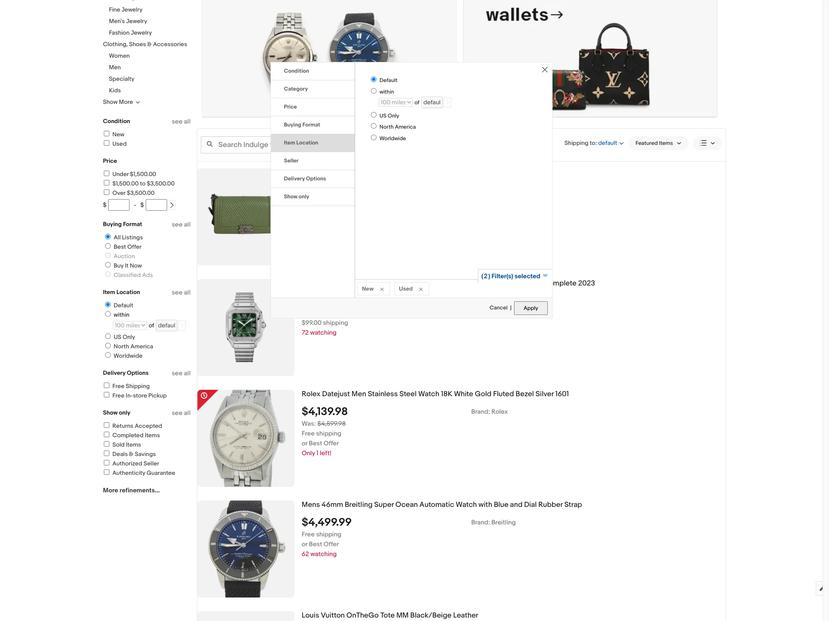 Task type: vqa. For each thing, say whether or not it's contained in the screenshot.
(2) for Black
no



Task type: locate. For each thing, give the bounding box(es) containing it.
go image
[[179, 323, 185, 329]]

0 horizontal spatial north
[[114, 343, 129, 350]]

$ right -
[[140, 201, 144, 209]]

breitling left super
[[345, 500, 373, 509]]

tab list
[[271, 63, 355, 206]]

us
[[380, 112, 387, 119], [114, 333, 121, 341]]

wssa0061
[[407, 279, 443, 288]]

north for the rightmost north america option
[[380, 124, 394, 131]]

0 vertical spatial steel
[[444, 279, 462, 288]]

buying
[[284, 122, 301, 128], [103, 221, 122, 228]]

US Only radio
[[105, 333, 111, 339]]

louis vuitton onthego tote mm black/beige leather link
[[302, 611, 726, 620]]

1 vertical spatial within
[[114, 311, 130, 318]]

watch left 18k
[[418, 390, 440, 398]]

price
[[284, 104, 297, 110], [103, 157, 117, 165]]

4 see all from the top
[[172, 369, 191, 377]]

brand: down gold on the bottom
[[471, 408, 490, 416]]

options up shipping in the left of the page
[[127, 369, 149, 377]]

specialty
[[109, 75, 134, 83]]

completed items link
[[103, 432, 160, 439]]

1 vertical spatial america
[[131, 343, 153, 350]]

worldwide for worldwide option
[[114, 352, 143, 360]]

price up under $1,500.00 option
[[103, 157, 117, 165]]

free in-store pickup link
[[103, 392, 167, 399]]

watch left with
[[456, 500, 477, 509]]

accessories
[[153, 41, 187, 48]]

to
[[140, 180, 146, 187]]

1 vertical spatial more
[[103, 487, 118, 495]]

0 vertical spatial brand:
[[471, 297, 490, 305]]

rolex up $4,139.98
[[302, 390, 321, 398]]

0 vertical spatial item
[[284, 139, 295, 146]]

offer up left!
[[324, 439, 339, 447]]

$ down over $3,500.00 checkbox
[[103, 201, 107, 209]]

best inside brand: breitling free shipping or best offer 62 watching
[[309, 540, 322, 548]]

only down chanel
[[299, 193, 309, 200]]

shipping down $4,499.99
[[316, 530, 341, 538]]

default text field
[[421, 96, 443, 108]]

brand: down roman
[[471, 297, 490, 305]]

location inside "tab list"
[[296, 139, 318, 146]]

0 horizontal spatial seller
[[144, 460, 159, 467]]

specialty link
[[109, 75, 134, 83]]

shipping inside brand: breitling free shipping or best offer 62 watching
[[316, 530, 341, 538]]

america
[[395, 124, 416, 131], [131, 343, 153, 350]]

4 see from the top
[[172, 369, 183, 377]]

0 vertical spatial delivery options
[[284, 175, 326, 182]]

0 horizontal spatial show only
[[103, 409, 130, 416]]

1 horizontal spatial location
[[296, 139, 318, 146]]

us only
[[380, 112, 399, 119], [114, 333, 135, 341]]

Buy It Now radio
[[105, 262, 111, 268]]

0 horizontal spatial north america radio
[[105, 343, 111, 348]]

0 horizontal spatial more
[[103, 487, 118, 495]]

2 none text field from the left
[[464, 0, 717, 117]]

1 vertical spatial location
[[116, 289, 140, 296]]

more down authenticity guarantee checkbox
[[103, 487, 118, 495]]

0 vertical spatial used
[[112, 140, 127, 147]]

default right default option
[[114, 302, 133, 309]]

clothing,
[[103, 41, 128, 48]]

deals & savings
[[112, 451, 156, 458]]

all listings
[[114, 234, 143, 241]]

buying down category
[[284, 122, 301, 128]]

1 horizontal spatial &
[[147, 41, 152, 48]]

silver
[[536, 390, 554, 398]]

green
[[489, 168, 510, 177], [488, 279, 509, 288]]

cartier up $6,321.00
[[302, 279, 325, 288]]

free down $5,999.00 at the top of the page
[[302, 198, 315, 206]]

auction link
[[102, 253, 137, 260]]

0 vertical spatial items
[[145, 432, 160, 439]]

free left in-
[[112, 392, 125, 399]]

1 horizontal spatial within
[[380, 88, 394, 95]]

cartier down cartier santos medium 35.1mm wssa0061 steel roman green dial new/complete 2023 link
[[492, 297, 512, 305]]

0 vertical spatial new
[[112, 131, 124, 138]]

cartier santos medium 35.1mm wssa0061 steel roman green dial new/complete 2023
[[302, 279, 595, 288]]

1 all from the top
[[184, 118, 191, 126]]

show only up returns
[[103, 409, 130, 416]]

jewelry up fashion jewelry link at the top of page
[[126, 18, 147, 25]]

buying format up all listings "link"
[[103, 221, 142, 228]]

kids
[[109, 87, 121, 94]]

1 horizontal spatial format
[[303, 122, 320, 128]]

Over $3,500.00 checkbox
[[104, 189, 109, 195]]

2 vertical spatial brand:
[[471, 518, 490, 526]]

&
[[147, 41, 152, 48], [129, 451, 134, 458]]

0 vertical spatial price
[[284, 104, 297, 110]]

None text field
[[203, 0, 456, 117], [464, 0, 717, 117]]

more down kids
[[119, 98, 133, 106]]

or down 'was:'
[[302, 439, 308, 447]]

& up "authorized seller" link
[[129, 451, 134, 458]]

5 see all button from the top
[[172, 409, 191, 417]]

1 horizontal spatial of
[[415, 99, 420, 106]]

0 horizontal spatial buying format
[[103, 221, 142, 228]]

dial right the )
[[511, 279, 523, 288]]

5 see from the top
[[172, 409, 183, 417]]

us for us only option
[[380, 112, 387, 119]]

1 see from the top
[[172, 118, 183, 126]]

us for us only radio
[[114, 333, 121, 341]]

1 vertical spatial delivery
[[103, 369, 126, 377]]

jewelry
[[122, 6, 143, 13], [126, 18, 147, 25], [131, 29, 152, 36]]

new left 35.1mm
[[362, 285, 374, 292]]

more
[[119, 98, 133, 106], [103, 487, 118, 495]]

0 vertical spatial only
[[388, 112, 399, 119]]

2 all from the top
[[184, 221, 191, 229]]

1 none text field from the left
[[203, 0, 456, 117]]

all for new
[[184, 118, 191, 126]]

best
[[114, 243, 126, 251], [309, 439, 322, 447], [309, 540, 322, 548]]

2 see all from the top
[[172, 221, 191, 229]]

1 horizontal spatial rolex
[[492, 408, 508, 416]]

condition
[[284, 68, 309, 75], [103, 118, 130, 125]]

best up auction link
[[114, 243, 126, 251]]

blue
[[494, 500, 509, 509]]

buying up all listings radio
[[103, 221, 122, 228]]

4 see all button from the top
[[172, 369, 191, 377]]

Worldwide radio
[[371, 135, 377, 140]]

2 see all button from the top
[[172, 221, 191, 229]]

1 vertical spatial show only
[[103, 409, 130, 416]]

us only up north america link
[[114, 333, 135, 341]]

see for default
[[172, 289, 183, 297]]

us right us only option
[[380, 112, 387, 119]]

delivery up the free shipping checkbox
[[103, 369, 126, 377]]

steel
[[444, 279, 462, 288], [400, 390, 417, 398]]

see all for all listings
[[172, 221, 191, 229]]

1 horizontal spatial cartier
[[492, 297, 512, 305]]

0 vertical spatial medium
[[412, 168, 440, 177]]

offer down listings
[[127, 243, 142, 251]]

1 horizontal spatial us
[[380, 112, 387, 119]]

Minimum Value text field
[[108, 199, 130, 211]]

see all for free shipping
[[172, 369, 191, 377]]

1 horizontal spatial north america radio
[[371, 123, 377, 129]]

1 horizontal spatial men
[[352, 390, 366, 398]]

show up returns accepted checkbox
[[103, 409, 118, 416]]

0 vertical spatial buying format
[[284, 122, 320, 128]]

cartier
[[302, 279, 325, 288], [492, 297, 512, 305]]

0 vertical spatial only
[[299, 193, 309, 200]]

$1,500.00 up to
[[130, 171, 156, 178]]

0 horizontal spatial none text field
[[203, 0, 456, 117]]

1 vertical spatial cartier
[[492, 297, 512, 305]]

1 vertical spatial dial
[[524, 500, 537, 509]]

best up 62
[[309, 540, 322, 548]]

item location up default 'link'
[[103, 289, 140, 296]]

1 vertical spatial offer
[[324, 439, 339, 447]]

Default radio
[[371, 77, 377, 82]]

now
[[130, 262, 142, 269]]

items for sold items
[[126, 441, 141, 448]]

2 horizontal spatial only
[[388, 112, 399, 119]]

Completed Items checkbox
[[104, 432, 109, 437]]

5 all from the top
[[184, 409, 191, 417]]

62
[[302, 550, 309, 558]]

medium inside "link"
[[412, 168, 440, 177]]

only
[[388, 112, 399, 119], [123, 333, 135, 341], [302, 449, 315, 457]]

breitling
[[345, 500, 373, 509], [492, 518, 516, 526]]

show only down chanel
[[284, 193, 309, 200]]

north
[[380, 124, 394, 131], [114, 343, 129, 350]]

within right within radio
[[380, 88, 394, 95]]

3 see from the top
[[172, 289, 183, 297]]

green inside "link"
[[489, 168, 510, 177]]

only up north america link
[[123, 333, 135, 341]]

watching down $99.00
[[310, 329, 337, 337]]

worldwide right worldwide radio at the top of the page
[[380, 135, 406, 142]]

1 vertical spatial north
[[114, 343, 129, 350]]

1 horizontal spatial show only
[[284, 193, 309, 200]]

1 brand: from the top
[[471, 297, 490, 305]]

format up listings
[[123, 221, 142, 228]]

shipping down $4,599.98
[[316, 429, 341, 438]]

1 horizontal spatial used
[[399, 285, 413, 292]]

only right us only option
[[388, 112, 399, 119]]

0 horizontal spatial watch
[[418, 390, 440, 398]]

2 or from the top
[[302, 540, 308, 548]]

1 $ from the left
[[103, 201, 107, 209]]

Classified Ads radio
[[105, 271, 111, 277]]

0 horizontal spatial rolex
[[302, 390, 321, 398]]

only left 1
[[302, 449, 315, 457]]

2 vertical spatial best
[[309, 540, 322, 548]]

0 horizontal spatial cartier
[[302, 279, 325, 288]]

delivery up $5,999.00 at the top of the page
[[284, 175, 305, 182]]

5 see all from the top
[[172, 409, 191, 417]]

green right 2
[[488, 279, 509, 288]]

show more button
[[103, 98, 140, 106]]

santos
[[327, 279, 350, 288]]

35.1mm
[[380, 279, 405, 288]]

1 horizontal spatial items
[[145, 432, 160, 439]]

North America radio
[[371, 123, 377, 129], [105, 343, 111, 348]]

3 see all from the top
[[172, 289, 191, 297]]

worldwide link
[[102, 352, 144, 360]]

1 horizontal spatial $
[[140, 201, 144, 209]]

0 horizontal spatial dial
[[511, 279, 523, 288]]

1 vertical spatial worldwide
[[114, 352, 143, 360]]

$3,500.00 right to
[[147, 180, 175, 187]]

delivery options up $5,999.00 at the top of the page
[[284, 175, 326, 182]]

1 horizontal spatial north
[[380, 124, 394, 131]]

more refinements... button
[[103, 487, 160, 495]]

ocean
[[396, 500, 418, 509]]

0 vertical spatial us only
[[380, 112, 399, 119]]

default text field
[[156, 320, 177, 331]]

price down category
[[284, 104, 297, 110]]

dial right the "and"
[[524, 500, 537, 509]]

0 vertical spatial options
[[306, 175, 326, 182]]

authenticity guarantee link
[[103, 469, 175, 477]]

Apply submit
[[514, 302, 548, 315]]

1 see all button from the top
[[172, 118, 191, 126]]

show down kids
[[103, 98, 118, 106]]

over $3,500.00
[[112, 189, 155, 197]]

& right shoes
[[147, 41, 152, 48]]

automatic
[[420, 500, 454, 509]]

3 brand: from the top
[[471, 518, 490, 526]]

see all button for returns accepted
[[172, 409, 191, 417]]

1 vertical spatial $1,500.00
[[112, 180, 139, 187]]

of left default text box on the bottom
[[149, 322, 154, 329]]

bag
[[512, 168, 525, 177]]

medium right santos
[[351, 279, 379, 288]]

0 horizontal spatial worldwide
[[114, 352, 143, 360]]

or up 62
[[302, 540, 308, 548]]

free down 'was:'
[[302, 429, 315, 438]]

only for us only radio
[[123, 333, 135, 341]]

men
[[109, 64, 121, 71], [352, 390, 366, 398]]

$4,139.98
[[302, 405, 348, 418]]

$ for minimum value text field
[[103, 201, 107, 209]]

1 horizontal spatial breitling
[[492, 518, 516, 526]]

$
[[103, 201, 107, 209], [140, 201, 144, 209]]

fashion
[[109, 29, 130, 36]]

calfskin
[[327, 168, 354, 177]]

2 vertical spatial offer
[[324, 540, 339, 548]]

jewelry up men's jewelry link
[[122, 6, 143, 13]]

guarantee
[[147, 469, 175, 477]]

delivery options inside "tab list"
[[284, 175, 326, 182]]

brand: inside brand: rolex was: $4,599.98 free shipping or best offer only 1 left!
[[471, 408, 490, 416]]

men inside clothing, shoes & accessories women men specialty kids
[[109, 64, 121, 71]]

us right us only radio
[[114, 333, 121, 341]]

1 vertical spatial only
[[119, 409, 130, 416]]

$1,500.00
[[130, 171, 156, 178], [112, 180, 139, 187]]

Deals & Savings checkbox
[[104, 451, 109, 456]]

1 horizontal spatial options
[[306, 175, 326, 182]]

new up used link
[[112, 131, 124, 138]]

1 vertical spatial us only
[[114, 333, 135, 341]]

1 see all from the top
[[172, 118, 191, 126]]

see all for returns accepted
[[172, 409, 191, 417]]

brand: down with
[[471, 518, 490, 526]]

steel right stainless
[[400, 390, 417, 398]]

returns
[[112, 422, 133, 430]]

condition up new link
[[103, 118, 130, 125]]

US Only radio
[[371, 112, 377, 118]]

1 vertical spatial only
[[123, 333, 135, 341]]

chanel calfskin chevron quilted medium boy flap light green bag
[[302, 168, 525, 177]]

1
[[317, 449, 319, 457]]

us only right us only option
[[380, 112, 399, 119]]

only up returns
[[119, 409, 130, 416]]

worldwide down north america link
[[114, 352, 143, 360]]

buying format
[[284, 122, 320, 128], [103, 221, 142, 228]]

north america radio up worldwide radio at the top of the page
[[371, 123, 377, 129]]

show only inside "tab list"
[[284, 193, 309, 200]]

1 horizontal spatial condition
[[284, 68, 309, 75]]

1 vertical spatial new
[[362, 285, 374, 292]]

0 vertical spatial or
[[302, 439, 308, 447]]

breitling down blue
[[492, 518, 516, 526]]

women link
[[109, 52, 130, 59]]

offer inside brand: rolex was: $4,599.98 free shipping or best offer only 1 left!
[[324, 439, 339, 447]]

tab list containing condition
[[271, 63, 355, 206]]

0 vertical spatial location
[[296, 139, 318, 146]]

1 vertical spatial price
[[103, 157, 117, 165]]

$3,500.00 down to
[[127, 189, 155, 197]]

$5,999.00
[[302, 184, 352, 197]]

$3,500.00
[[147, 180, 175, 187], [127, 189, 155, 197]]

0 horizontal spatial condition
[[103, 118, 130, 125]]

steel left roman
[[444, 279, 462, 288]]

within radio
[[371, 88, 377, 93]]

returns accepted
[[112, 422, 162, 430]]

items down accepted
[[145, 432, 160, 439]]

1 horizontal spatial worldwide
[[380, 135, 406, 142]]

delivery
[[284, 175, 305, 182], [103, 369, 126, 377]]

free right the free shipping checkbox
[[112, 383, 125, 390]]

& inside clothing, shoes & accessories women men specialty kids
[[147, 41, 152, 48]]

shipping down $6,321.00
[[323, 319, 348, 327]]

0 horizontal spatial men
[[109, 64, 121, 71]]

free up 62
[[302, 530, 315, 538]]

best up 1
[[309, 439, 322, 447]]

north america for the rightmost north america option
[[380, 124, 416, 131]]

deals & savings link
[[103, 451, 156, 458]]

item location
[[284, 139, 318, 146], [103, 289, 140, 296]]

free for free shipping
[[112, 383, 125, 390]]

condition up category
[[284, 68, 309, 75]]

none text field handbags
[[464, 0, 717, 117]]

mens 46mm breitling super ocean automatic watch with blue and dial rubber strap
[[302, 500, 582, 509]]

1 vertical spatial $3,500.00
[[127, 189, 155, 197]]

within down default 'link'
[[114, 311, 130, 318]]

2 see from the top
[[172, 221, 183, 229]]

1 or from the top
[[302, 439, 308, 447]]

item location up chanel
[[284, 139, 318, 146]]

0 horizontal spatial breitling
[[345, 500, 373, 509]]

location up chanel
[[296, 139, 318, 146]]

us only for us only radio
[[114, 333, 135, 341]]

1 horizontal spatial default
[[380, 77, 398, 84]]

all for free shipping
[[184, 369, 191, 377]]

1 vertical spatial show
[[284, 193, 298, 200]]

jewelry up the clothing, shoes & accessories link
[[131, 29, 152, 36]]

seller
[[284, 157, 299, 164], [144, 460, 159, 467]]

2 brand: from the top
[[471, 408, 490, 416]]

1 vertical spatial breitling
[[492, 518, 516, 526]]

0 horizontal spatial steel
[[400, 390, 417, 398]]

1 vertical spatial condition
[[103, 118, 130, 125]]

1 horizontal spatial only
[[302, 449, 315, 457]]

4 all from the top
[[184, 369, 191, 377]]

offer inside brand: breitling free shipping or best offer 62 watching
[[324, 540, 339, 548]]

rolex down fluted
[[492, 408, 508, 416]]

see all button
[[172, 118, 191, 126], [172, 221, 191, 229], [172, 289, 191, 297], [172, 369, 191, 377], [172, 409, 191, 417]]

location up default 'link'
[[116, 289, 140, 296]]

green left bag
[[489, 168, 510, 177]]

white
[[454, 390, 473, 398]]

format
[[303, 122, 320, 128], [123, 221, 142, 228]]

Returns Accepted checkbox
[[104, 422, 109, 428]]

3 all from the top
[[184, 289, 191, 297]]

buying format inside "tab list"
[[284, 122, 320, 128]]

1 horizontal spatial watch
[[456, 500, 477, 509]]

all for default
[[184, 289, 191, 297]]

authenticity guarantee
[[112, 469, 175, 477]]

$1,500.00 up over $3,500.00 link
[[112, 180, 139, 187]]

in-
[[126, 392, 133, 399]]

1 vertical spatial us
[[114, 333, 121, 341]]

show left free shipping
[[284, 193, 298, 200]]

north america radio up worldwide option
[[105, 343, 111, 348]]

default right default radio
[[380, 77, 398, 84]]

0 vertical spatial north america radio
[[371, 123, 377, 129]]

north america for the leftmost north america option
[[114, 343, 153, 350]]

1 horizontal spatial north america
[[380, 124, 416, 131]]

3 see all button from the top
[[172, 289, 191, 297]]

Sold Items checkbox
[[104, 441, 109, 447]]

rolex datejust men stainless steel watch 18k white gold fluted bezel silver 1601 link
[[302, 390, 726, 399]]

watching right 62
[[311, 550, 337, 558]]

of left default text field
[[415, 99, 420, 106]]

0 horizontal spatial used
[[112, 140, 127, 147]]

items up deals & savings
[[126, 441, 141, 448]]

delivery options up free shipping link on the bottom of page
[[103, 369, 149, 377]]

0 horizontal spatial delivery
[[103, 369, 126, 377]]

men right datejust
[[352, 390, 366, 398]]

datejust
[[322, 390, 350, 398]]

Worldwide radio
[[105, 352, 111, 358]]

options up $5,999.00 at the top of the page
[[306, 175, 326, 182]]

buying format down category
[[284, 122, 320, 128]]

1 horizontal spatial item
[[284, 139, 295, 146]]

2 $ from the left
[[140, 201, 144, 209]]

format down category
[[303, 122, 320, 128]]

brand: inside brand: breitling free shipping or best offer 62 watching
[[471, 518, 490, 526]]

default
[[380, 77, 398, 84], [114, 302, 133, 309]]

1 vertical spatial options
[[127, 369, 149, 377]]

men down women
[[109, 64, 121, 71]]

offer down $4,499.99
[[324, 540, 339, 548]]

men link
[[109, 64, 121, 71]]



Task type: describe. For each thing, give the bounding box(es) containing it.
submit price range image
[[169, 202, 175, 208]]

condition inside "tab list"
[[284, 68, 309, 75]]

best inside brand: rolex was: $4,599.98 free shipping or best offer only 1 left!
[[309, 439, 322, 447]]

brand: for cartier
[[471, 297, 490, 305]]

0 vertical spatial offer
[[127, 243, 142, 251]]

shipping inside brand: rolex was: $4,599.98 free shipping or best offer only 1 left!
[[316, 429, 341, 438]]

46mm
[[322, 500, 343, 509]]

see all button for default
[[172, 289, 191, 297]]

only for us only option
[[388, 112, 399, 119]]

louis vuitton onthego tote mm black/beige leather
[[302, 611, 479, 620]]

fine jewelry link
[[109, 6, 143, 13]]

authorized
[[112, 460, 142, 467]]

2023
[[578, 279, 595, 288]]

All Listings radio
[[105, 234, 111, 239]]

(
[[482, 272, 483, 281]]

ads
[[142, 271, 153, 279]]

stainless
[[368, 390, 398, 398]]

1 horizontal spatial new
[[362, 285, 374, 292]]

0 vertical spatial rolex
[[302, 390, 321, 398]]

Under $1,500.00 checkbox
[[104, 171, 109, 176]]

kids link
[[109, 87, 121, 94]]

us only link
[[102, 333, 137, 341]]

brand: for breitling
[[471, 518, 490, 526]]

seller inside "tab list"
[[284, 157, 299, 164]]

$4,599.98
[[317, 420, 346, 428]]

black/beige
[[410, 611, 452, 620]]

mens
[[302, 500, 320, 509]]

roman
[[463, 279, 486, 288]]

chevron
[[356, 168, 384, 177]]

or inside brand: rolex was: $4,599.98 free shipping or best offer only 1 left!
[[302, 439, 308, 447]]

north america link
[[102, 343, 155, 350]]

0 horizontal spatial new
[[112, 131, 124, 138]]

0 vertical spatial watch
[[418, 390, 440, 398]]

1 vertical spatial of
[[149, 322, 154, 329]]

mens 46mm breitling super ocean automatic watch with blue and dial rubber strap link
[[302, 500, 726, 509]]

it
[[125, 262, 129, 269]]

free in-store pickup
[[112, 392, 167, 399]]

classified ads link
[[102, 271, 155, 279]]

0 vertical spatial best
[[114, 243, 126, 251]]

1 vertical spatial steel
[[400, 390, 417, 398]]

deals
[[112, 451, 128, 458]]

see all for new
[[172, 118, 191, 126]]

strap
[[565, 500, 582, 509]]

0 vertical spatial jewelry
[[122, 6, 143, 13]]

0 vertical spatial $3,500.00
[[147, 180, 175, 187]]

$4,499.99
[[302, 516, 352, 529]]

cancel
[[490, 305, 508, 311]]

leather
[[453, 611, 479, 620]]

0 horizontal spatial price
[[103, 157, 117, 165]]

0 vertical spatial show
[[103, 98, 118, 106]]

see all button for new
[[172, 118, 191, 126]]

Free In-store Pickup checkbox
[[104, 392, 109, 398]]

1 horizontal spatial dial
[[524, 500, 537, 509]]

0 vertical spatial cartier
[[302, 279, 325, 288]]

1 horizontal spatial more
[[119, 98, 133, 106]]

within for within radio
[[380, 88, 394, 95]]

within radio
[[105, 311, 111, 317]]

rolex datejust men stainless steel watch 18k white gold fluted bezel silver 1601 image
[[204, 390, 288, 487]]

shoes
[[129, 41, 146, 48]]

0 vertical spatial $1,500.00
[[130, 171, 156, 178]]

free inside brand: rolex was: $4,599.98 free shipping or best offer only 1 left!
[[302, 429, 315, 438]]

classified ads
[[114, 271, 153, 279]]

Authenticity Guarantee checkbox
[[104, 469, 109, 475]]

1 vertical spatial buying
[[103, 221, 122, 228]]

flap
[[455, 168, 469, 177]]

shipping down $5,999.00 at the top of the page
[[316, 198, 341, 206]]

1 vertical spatial buying format
[[103, 221, 142, 228]]

super
[[374, 500, 394, 509]]

1 vertical spatial item location
[[103, 289, 140, 296]]

0 vertical spatial of
[[415, 99, 420, 106]]

2 vertical spatial show
[[103, 409, 118, 416]]

tote
[[380, 611, 395, 620]]

-
[[134, 201, 136, 209]]

72
[[302, 329, 309, 337]]

1 vertical spatial medium
[[351, 279, 379, 288]]

1 vertical spatial format
[[123, 221, 142, 228]]

under $1,500.00 link
[[103, 171, 156, 178]]

items for completed items
[[145, 432, 160, 439]]

cartier santos medium 35.1mm wssa0061 steel roman green dial new/complete 2023 image
[[198, 291, 295, 364]]

chanel calfskin chevron quilted medium boy flap light green bag link
[[302, 168, 726, 177]]

Best Offer radio
[[105, 243, 111, 249]]

0 vertical spatial delivery
[[284, 175, 305, 182]]

new link
[[103, 131, 124, 138]]

left!
[[320, 449, 332, 457]]

under $1,500.00
[[112, 171, 156, 178]]

accepted
[[135, 422, 162, 430]]

under
[[112, 171, 129, 178]]

buying inside "tab list"
[[284, 122, 301, 128]]

watches image
[[203, 0, 456, 117]]

free inside brand: breitling free shipping or best offer 62 watching
[[302, 530, 315, 538]]

$ for maximum value text field
[[140, 201, 144, 209]]

default link
[[102, 302, 135, 309]]

1 horizontal spatial steel
[[444, 279, 462, 288]]

see for new
[[172, 118, 183, 126]]

none text field watches
[[203, 0, 456, 117]]

filter(s)
[[492, 272, 513, 281]]

watching inside brand: breitling free shipping or best offer 62 watching
[[311, 550, 337, 558]]

boy
[[441, 168, 454, 177]]

Maximum Value text field
[[146, 199, 167, 211]]

see all button for free shipping
[[172, 369, 191, 377]]

rolex datejust men stainless steel watch 18k white gold fluted bezel silver 1601
[[302, 390, 569, 398]]

( 2 ) filter(s) selected
[[482, 272, 541, 281]]

1 horizontal spatial america
[[395, 124, 416, 131]]

shipping
[[126, 383, 150, 390]]

buy
[[114, 262, 124, 269]]

louis
[[302, 611, 319, 620]]

free shipping
[[302, 198, 341, 206]]

quilted
[[386, 168, 411, 177]]

Default radio
[[105, 302, 111, 307]]

1 vertical spatial watch
[[456, 500, 477, 509]]

0 horizontal spatial options
[[127, 369, 149, 377]]

north for the leftmost north america option
[[114, 343, 129, 350]]

over $3,500.00 link
[[103, 189, 155, 197]]

best offer
[[114, 243, 142, 251]]

us only for us only option
[[380, 112, 399, 119]]

onthego
[[347, 611, 379, 620]]

refinements...
[[120, 487, 160, 495]]

more refinements...
[[103, 487, 160, 495]]

Authorized Seller checkbox
[[104, 460, 109, 466]]

see all for default
[[172, 289, 191, 297]]

selected
[[515, 272, 541, 281]]

with
[[479, 500, 492, 509]]

sold items link
[[103, 441, 141, 448]]

all for all listings
[[184, 221, 191, 229]]

mens 46mm breitling super ocean automatic watch with blue and dial rubber strap image
[[199, 500, 293, 598]]

1 vertical spatial delivery options
[[103, 369, 149, 377]]

$1,500.00 to $3,500.00 link
[[103, 180, 175, 187]]

New checkbox
[[104, 131, 109, 136]]

free for free in-store pickup
[[112, 392, 125, 399]]

0 vertical spatial breitling
[[345, 500, 373, 509]]

over
[[112, 189, 126, 197]]

1601
[[556, 390, 569, 398]]

see for all listings
[[172, 221, 183, 229]]

1 vertical spatial jewelry
[[126, 18, 147, 25]]

men's
[[109, 18, 125, 25]]

brand: breitling free shipping or best offer 62 watching
[[302, 518, 516, 558]]

breitling inside brand: breitling free shipping or best offer 62 watching
[[492, 518, 516, 526]]

1 vertical spatial green
[[488, 279, 509, 288]]

worldwide for worldwide radio at the top of the page
[[380, 135, 406, 142]]

close image
[[542, 67, 548, 73]]

item location inside "tab list"
[[284, 139, 318, 146]]

classified
[[114, 271, 141, 279]]

0 horizontal spatial america
[[131, 343, 153, 350]]

see for returns accepted
[[172, 409, 183, 417]]

0 horizontal spatial &
[[129, 451, 134, 458]]

options inside "tab list"
[[306, 175, 326, 182]]

$99.00 shipping 72 watching
[[302, 319, 348, 337]]

default for default radio
[[380, 77, 398, 84]]

default for default option
[[114, 302, 133, 309]]

0 vertical spatial format
[[303, 122, 320, 128]]

0 horizontal spatial location
[[116, 289, 140, 296]]

category
[[284, 86, 308, 92]]

handbags image
[[464, 0, 717, 117]]

brand: for rolex
[[471, 408, 490, 416]]

all listings link
[[102, 234, 145, 241]]

chanel calfskin chevron quilted medium boy flap light green bag image
[[198, 168, 295, 265]]

2
[[484, 272, 488, 281]]

watching inside "$99.00 shipping 72 watching"
[[310, 329, 337, 337]]

Used checkbox
[[104, 140, 109, 146]]

cartier santos medium 35.1mm wssa0061 steel roman green dial new/complete 2023 link
[[302, 279, 726, 288]]

chanel
[[302, 168, 325, 177]]

1 vertical spatial men
[[352, 390, 366, 398]]

bezel
[[516, 390, 534, 398]]

fluted
[[493, 390, 514, 398]]

2 vertical spatial jewelry
[[131, 29, 152, 36]]

Free Shipping checkbox
[[104, 383, 109, 388]]

only inside brand: rolex was: $4,599.98 free shipping or best offer only 1 left!
[[302, 449, 315, 457]]

fashion jewelry link
[[109, 29, 152, 36]]

vuitton
[[321, 611, 345, 620]]

$1,500.00 to $3,500.00 checkbox
[[104, 180, 109, 186]]

Auction radio
[[105, 253, 111, 258]]

see for free shipping
[[172, 369, 183, 377]]

men's jewelry link
[[109, 18, 147, 25]]

or inside brand: breitling free shipping or best offer 62 watching
[[302, 540, 308, 548]]

see all button for all listings
[[172, 221, 191, 229]]

1 vertical spatial used
[[399, 285, 413, 292]]

rolex inside brand: rolex was: $4,599.98 free shipping or best offer only 1 left!
[[492, 408, 508, 416]]

savings
[[135, 451, 156, 458]]

show more
[[103, 98, 133, 106]]

all for returns accepted
[[184, 409, 191, 417]]

sold items
[[112, 441, 141, 448]]

mm
[[397, 611, 409, 620]]

brand: cartier
[[471, 297, 512, 305]]

free for free shipping
[[302, 198, 315, 206]]

1 vertical spatial item
[[103, 289, 115, 296]]

within for within option
[[114, 311, 130, 318]]

shipping inside "$99.00 shipping 72 watching"
[[323, 319, 348, 327]]



